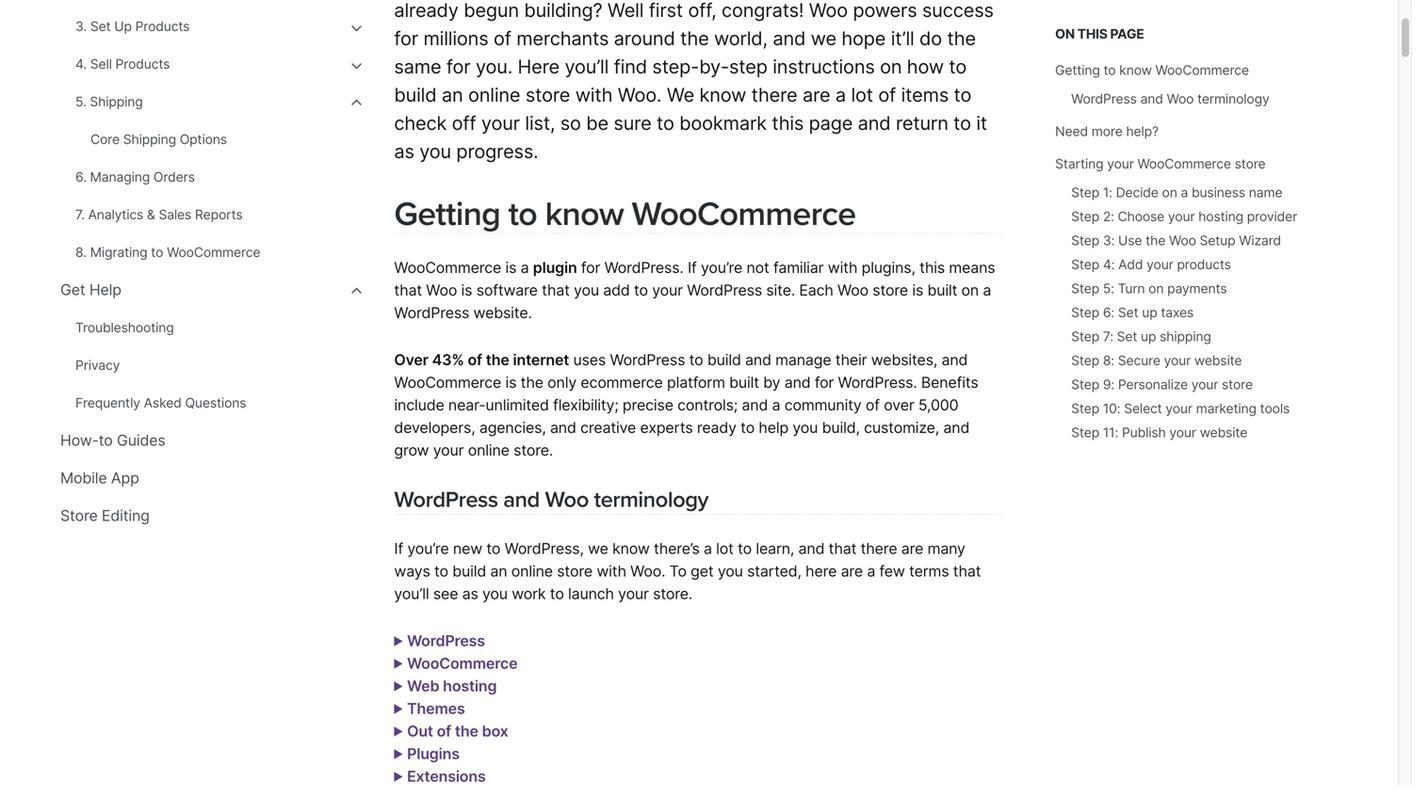 Task type: describe. For each thing, give the bounding box(es) containing it.
woo right each
[[837, 281, 868, 300]]

woocommerce up not
[[632, 194, 856, 234]]

3.
[[75, 18, 87, 34]]

over
[[394, 351, 428, 369]]

frequently
[[75, 395, 140, 411]]

a inside web hosting a web hosting service provides storage space and access for websites. this is where your store will live on the internet.
[[394, 700, 404, 718]]

wordpress and woo terminology for bottommost wordpress and woo terminology link
[[394, 486, 708, 514]]

page
[[1110, 26, 1144, 42]]

wordpress inside the uses wordpress to build and manage their websites, and woocommerce is the only ecommerce platform built by and for wordpress. benefits include near-unlimited flexibility; precise controls; and a community of over 5,000 developers, agencies, and creative experts ready to help you build, customize, and grow your online store.
[[610, 351, 685, 369]]

publish
[[1122, 425, 1166, 441]]

woocommerce up step 1: decide on a business name link
[[1138, 156, 1231, 172]]

live
[[495, 722, 518, 741]]

of right '43%'
[[468, 351, 482, 369]]

an inside wordpress wordpress is, fundamentally, an online publishing platform. it can be used as open- source software, or software as a service.
[[599, 655, 616, 673]]

managing
[[90, 169, 150, 185]]

0 horizontal spatial getting to know woocommerce
[[394, 194, 856, 234]]

their
[[835, 351, 867, 369]]

by inside the uses wordpress to build and manage their websites, and woocommerce is the only ecommerce platform built by and for wordpress. benefits include near-unlimited flexibility; precise controls; and a community of over 5,000 developers, agencies, and creative experts ready to help you build, customize, and grow your online store.
[[763, 374, 780, 392]]

1:
[[1103, 185, 1112, 201]]

and down 5,000
[[943, 419, 970, 437]]

to inside how-to guides link
[[99, 431, 113, 450]]

online inside the uses wordpress to build and manage their websites, and woocommerce is the only ecommerce platform built by and for wordpress. benefits include near-unlimited flexibility; precise controls; and a community of over 5,000 developers, agencies, and creative experts ready to help you build, customize, and grow your online store.
[[468, 441, 509, 460]]

wizard
[[1239, 233, 1281, 249]]

and up help?
[[1140, 91, 1163, 107]]

if you're new to wordpress, we know there's a lot to learn, and that there are many ways to build an online store with woo. to get you started, here are a few terms that you'll see as you work to launch your store.
[[394, 540, 981, 603]]

a left few
[[867, 562, 875, 581]]

tech
[[408, 745, 439, 763]]

that down box
[[479, 745, 507, 763]]

starting your woocommerce store
[[1055, 156, 1266, 172]]

your inside web hosting a web hosting service provides storage space and access for websites. this is where your store will live on the internet.
[[394, 722, 425, 741]]

3:
[[1103, 233, 1115, 249]]

43%
[[432, 351, 464, 369]]

typography,
[[549, 745, 632, 763]]

software inside wordpress wordpress is, fundamentally, an online publishing platform. it can be used as open- source software, or software as a service.
[[533, 677, 595, 696]]

wordpress. inside the uses wordpress to build and manage their websites, and woocommerce is the only ecommerce platform built by and for wordpress. benefits include near-unlimited flexibility; precise controls; and a community of over 5,000 developers, agencies, and creative experts ready to help you build, customize, and grow your online store.
[[838, 374, 917, 392]]

plugin inside woocommerce woo is a plugin that allows you to add ecommerce (an online store) to your wordpress website.
[[457, 677, 499, 696]]

and inside web hosting a web hosting service provides storage space and access for websites. this is where your store will live on the internet.
[[719, 700, 746, 718]]

it
[[807, 655, 817, 673]]

web hosting a web hosting service provides storage space and access for websites. this is where your store will live on the internet.
[[394, 677, 988, 741]]

and up help
[[742, 396, 768, 414]]

of right out
[[437, 722, 451, 741]]

0 horizontal spatial getting to know woocommerce link
[[394, 194, 856, 234]]

0 vertical spatial set
[[90, 18, 111, 34]]

terminology for bottommost wordpress and woo terminology link
[[594, 486, 708, 514]]

store inside web hosting a web hosting service provides storage space and access for websites. this is where your store will live on the internet.
[[429, 722, 465, 741]]

your inside woocommerce woo is a plugin that allows you to add ecommerce (an online store) to your wordpress website.
[[882, 677, 913, 696]]

woocommerce inside the uses wordpress to build and manage their websites, and woocommerce is the only ecommerce platform built by and for wordpress. benefits include near-unlimited flexibility; precise controls; and a community of over 5,000 developers, agencies, and creative experts ready to help you build, customize, and grow your online store.
[[394, 374, 501, 392]]

a inside for wordpress. if you're not familiar with plugins, this means that woo is software that you add to your wordpress site. each woo store is built on a wordpress website.
[[983, 281, 991, 300]]

store
[[60, 507, 98, 525]]

wordpress wordpress is, fundamentally, an online publishing platform. it can be used as open- source software, or software as a service.
[[394, 632, 972, 696]]

provider
[[1247, 209, 1297, 225]]

7. analytics & sales reports link
[[75, 204, 349, 225]]

homepage
[[420, 745, 494, 763]]

add inside for wordpress. if you're not familiar with plugins, this means that woo is software that you add to your wordpress site. each woo store is built on a wordpress website.
[[603, 281, 630, 300]]

woo inside woocommerce woo is a plugin that allows you to add ecommerce (an online store) to your wordpress website.
[[394, 677, 425, 696]]

payments
[[1167, 281, 1227, 297]]

4 step from the top
[[1071, 257, 1099, 273]]

a left lot
[[704, 540, 712, 558]]

shipping
[[1160, 329, 1211, 345]]

themes
[[929, 722, 982, 741]]

4. sell products link
[[75, 54, 349, 74]]

as inside if you're new to wordpress, we know there's a lot to learn, and that there are many ways to build an online store with woo. to get you started, here are a few terms that you'll see as you work to launch your store.
[[462, 585, 478, 603]]

you inside woocommerce woo is a plugin that allows you to add ecommerce (an online store) to your wordpress website.
[[583, 677, 608, 696]]

provides
[[552, 700, 612, 718]]

launch
[[568, 585, 614, 603]]

know inside if you're new to wordpress, we know there's a lot to learn, and that there are many ways to build an online store with woo. to get you started, here are a few terms that you'll see as you work to launch your store.
[[612, 540, 650, 558]]

0 vertical spatial products
[[135, 18, 190, 34]]

5 step from the top
[[1071, 281, 1099, 297]]

0 vertical spatial getting to know woocommerce
[[1055, 62, 1249, 78]]

a inside the uses wordpress to build and manage their websites, and woocommerce is the only ecommerce platform built by and for wordpress. benefits include near-unlimited flexibility; precise controls; and a community of over 5,000 developers, agencies, and creative experts ready to help you build, customize, and grow your online store.
[[772, 396, 780, 414]]

built inside the uses wordpress to build and manage their websites, and woocommerce is the only ecommerce platform built by and for wordpress. benefits include near-unlimited flexibility; precise controls; and a community of over 5,000 developers, agencies, and creative experts ready to help you build, customize, and grow your online store.
[[729, 374, 759, 392]]

the inside web hosting a web hosting service provides storage space and access for websites. this is where your store will live on the internet.
[[544, 722, 567, 741]]

woocommerce is a plugin
[[394, 259, 577, 277]]

8 step from the top
[[1071, 353, 1099, 369]]

and inside themes themes dictate the appearance of your website. some elements decided by themes are homepage layout, typography, and menu location.
[[636, 745, 662, 763]]

on up step 2: choose your hosting provider "link"
[[1162, 185, 1177, 201]]

platform
[[667, 374, 725, 392]]

your inside if you're new to wordpress, we know there's a lot to learn, and that there are many ways to build an online store with woo. to get you started, here are a few terms that you'll see as you work to launch your store.
[[618, 585, 649, 603]]

and inside if you're new to wordpress, we know there's a lot to learn, and that there are many ways to build an online store with woo. to get you started, here are a few terms that you'll see as you work to launch your store.
[[798, 540, 825, 558]]

mobile app link
[[60, 468, 349, 489]]

that up over
[[394, 281, 422, 300]]

a inside wordpress wordpress is, fundamentally, an online publishing platform. it can be used as open- source software, or software as a service.
[[619, 677, 627, 696]]

how-to guides link
[[60, 431, 349, 451]]

1 horizontal spatial wordpress and woo terminology link
[[1071, 91, 1269, 107]]

terms
[[909, 562, 949, 581]]

website. inside themes themes dictate the appearance of your website. some elements decided by themes are homepage layout, typography, and menu location.
[[673, 722, 732, 741]]

sell
[[90, 56, 112, 72]]

elements
[[780, 722, 844, 741]]

is inside the uses wordpress to build and manage their websites, and woocommerce is the only ecommerce platform built by and for wordpress. benefits include near-unlimited flexibility; precise controls; and a community of over 5,000 developers, agencies, and creative experts ready to help you build, customize, and grow your online store.
[[505, 374, 517, 392]]

this inside for wordpress. if you're not familiar with plugins, this means that woo is software that you add to your wordpress site. each woo store is built on a wordpress website.
[[920, 259, 945, 277]]

the left internet on the top of page
[[486, 351, 509, 369]]

0 vertical spatial plugin
[[533, 259, 577, 277]]

agencies,
[[479, 419, 546, 437]]

is inside woocommerce woo is a plugin that allows you to add ecommerce (an online store) to your wordpress website.
[[429, 677, 440, 696]]

shipping for core
[[123, 131, 176, 147]]

1 vertical spatial hosting
[[443, 677, 497, 696]]

software,
[[445, 677, 511, 696]]

grow
[[394, 441, 429, 460]]

woo inside step 1: decide on a business name step 2: choose your hosting provider step 3: use the woo setup wizard step 4: add your products step 5: turn on payments step 6: set up taxes step 7: set up shipping step 8: secure your website step 9: personalize your store step 10: select your marketing tools step 11: publish your website
[[1169, 233, 1196, 249]]

over 43% of the internet
[[394, 351, 569, 369]]

step 11: publish your website link
[[1071, 425, 1247, 441]]

2 vertical spatial set
[[1117, 329, 1137, 345]]

you're inside for wordpress. if you're not familiar with plugins, this means that woo is software that you add to your wordpress site. each woo store is built on a wordpress website.
[[701, 259, 742, 277]]

flexibility;
[[553, 396, 619, 414]]

2 horizontal spatial as
[[910, 655, 926, 673]]

a inside step 1: decide on a business name step 2: choose your hosting provider step 3: use the woo setup wizard step 4: add your products step 5: turn on payments step 6: set up taxes step 7: set up shipping step 8: secure your website step 9: personalize your store step 10: select your marketing tools step 11: publish your website
[[1181, 185, 1188, 201]]

1 horizontal spatial getting to know woocommerce link
[[1055, 62, 1249, 78]]

frequently asked questions
[[75, 395, 246, 411]]

the inside step 1: decide on a business name step 2: choose your hosting provider step 3: use the woo setup wizard step 4: add your products step 5: turn on payments step 6: set up taxes step 7: set up shipping step 8: secure your website step 9: personalize your store step 10: select your marketing tools step 11: publish your website
[[1146, 233, 1166, 249]]

woocommerce up '43%'
[[394, 259, 501, 277]]

step 5: turn on payments link
[[1071, 281, 1227, 297]]

the inside the uses wordpress to build and manage their websites, and woocommerce is the only ecommerce platform built by and for wordpress. benefits include near-unlimited flexibility; precise controls; and a community of over 5,000 developers, agencies, and creative experts ready to help you build, customize, and grow your online store.
[[521, 374, 543, 392]]

and up wordpress,
[[503, 486, 540, 514]]

(an
[[747, 677, 769, 696]]

store inside for wordpress. if you're not familiar with plugins, this means that woo is software that you add to your wordpress site. each woo store is built on a wordpress website.
[[873, 281, 908, 300]]

will
[[469, 722, 491, 741]]

this
[[896, 700, 926, 718]]

step 3: use the woo setup wizard link
[[1071, 233, 1281, 249]]

troubleshooting
[[75, 320, 174, 336]]

10:
[[1103, 401, 1120, 417]]

that up here
[[829, 540, 857, 558]]

with inside for wordpress. if you're not familiar with plugins, this means that woo is software that you add to your wordpress site. each woo store is built on a wordpress website.
[[828, 259, 858, 277]]

wordpress. inside for wordpress. if you're not familiar with plugins, this means that woo is software that you add to your wordpress site. each woo store is built on a wordpress website.
[[604, 259, 684, 277]]

lot
[[716, 540, 734, 558]]

learn,
[[756, 540, 794, 558]]

know for leftmost getting to know woocommerce 'link'
[[545, 194, 624, 234]]

precise
[[623, 396, 673, 414]]

privacy link
[[75, 355, 349, 376]]

out of the box a tech term that describes functionality that comes standard when you install a piece of software.
[[394, 722, 988, 786]]

source
[[394, 677, 441, 696]]

migrating
[[90, 244, 147, 260]]

get help link
[[60, 280, 349, 301]]

4.
[[75, 56, 87, 72]]

if inside if you're new to wordpress, we know there's a lot to learn, and that there are many ways to build an online store with woo. to get you started, here are a few terms that you'll see as you work to launch your store.
[[394, 540, 403, 558]]

developers,
[[394, 419, 475, 437]]

fundamentally,
[[493, 655, 595, 673]]

0 vertical spatial themes
[[407, 700, 465, 718]]

of down tech
[[394, 768, 408, 786]]

the inside themes themes dictate the appearance of your website. some elements decided by themes are homepage layout, typography, and menu location.
[[507, 722, 530, 741]]

platform.
[[741, 655, 803, 673]]

options
[[180, 131, 227, 147]]

store)
[[819, 677, 860, 696]]

uses wordpress to build and manage their websites, and woocommerce is the only ecommerce platform built by and for wordpress. benefits include near-unlimited flexibility; precise controls; and a community of over 5,000 developers, agencies, and creative experts ready to help you build, customize, and grow your online store.
[[394, 351, 978, 460]]

that down many
[[953, 562, 981, 581]]

wordpress up need more help? link
[[1071, 91, 1137, 107]]

website. inside woocommerce woo is a plugin that allows you to add ecommerce (an online store) to your wordpress website.
[[394, 700, 453, 718]]

&
[[147, 207, 155, 223]]

online inside wordpress wordpress is, fundamentally, an online publishing platform. it can be used as open- source software, or software as a service.
[[620, 655, 662, 673]]

name
[[1249, 185, 1283, 201]]

build,
[[822, 419, 860, 437]]

service
[[498, 700, 548, 718]]

2:
[[1103, 209, 1114, 225]]

7 step from the top
[[1071, 329, 1099, 345]]

use
[[1118, 233, 1142, 249]]

your inside the uses wordpress to build and manage their websites, and woocommerce is the only ecommerce platform built by and for wordpress. benefits include near-unlimited flexibility; precise controls; and a community of over 5,000 developers, agencies, and creative experts ready to help you build, customize, and grow your online store.
[[433, 441, 464, 460]]

you'll
[[394, 585, 429, 603]]

add inside woocommerce woo is a plugin that allows you to add ecommerce (an online store) to your wordpress website.
[[630, 677, 657, 696]]

troubleshooting link
[[75, 317, 349, 338]]

step 9: personalize your store link
[[1071, 377, 1253, 393]]

2 vertical spatial hosting
[[442, 700, 494, 718]]

step 7: set up shipping link
[[1071, 329, 1211, 345]]

wordpress up '43%'
[[394, 304, 469, 322]]

here
[[806, 562, 837, 581]]

reports
[[195, 207, 243, 223]]

comes
[[705, 745, 752, 763]]

and up the benefits
[[942, 351, 968, 369]]

you inside 'out of the box a tech term that describes functionality that comes standard when you install a piece of software.'
[[864, 745, 889, 763]]

1 horizontal spatial are
[[841, 562, 863, 581]]

customize,
[[864, 419, 939, 437]]

and left manage
[[745, 351, 771, 369]]



Task type: locate. For each thing, give the bounding box(es) containing it.
plugin down is,
[[457, 677, 499, 696]]

step left 6:
[[1071, 305, 1099, 321]]

1 vertical spatial a
[[394, 745, 404, 763]]

of inside themes themes dictate the appearance of your website. some elements decided by themes are homepage layout, typography, and menu location.
[[620, 722, 634, 741]]

3 step from the top
[[1071, 233, 1099, 249]]

0 vertical spatial up
[[1142, 305, 1157, 321]]

0 vertical spatial wordpress.
[[604, 259, 684, 277]]

1 a from the top
[[394, 700, 404, 718]]

0 vertical spatial are
[[901, 540, 923, 558]]

0 horizontal spatial store.
[[514, 441, 553, 460]]

0 horizontal spatial build
[[452, 562, 486, 581]]

a up internet on the top of page
[[521, 259, 529, 277]]

0 vertical spatial website.
[[473, 304, 532, 322]]

if inside for wordpress. if you're not familiar with plugins, this means that woo is software that you add to your wordpress site. each woo store is built on a wordpress website.
[[688, 259, 697, 277]]

website.
[[473, 304, 532, 322], [394, 700, 453, 718], [673, 722, 732, 741]]

only
[[547, 374, 577, 392]]

store inside if you're new to wordpress, we know there's a lot to learn, and that there are many ways to build an online store with woo. to get you started, here are a few terms that you'll see as you work to launch your store.
[[557, 562, 593, 581]]

tools
[[1260, 401, 1290, 417]]

wordpress down open-
[[917, 677, 992, 696]]

1 vertical spatial with
[[597, 562, 626, 581]]

1 horizontal spatial you're
[[701, 259, 742, 277]]

1 horizontal spatial wordpress and woo terminology
[[1071, 91, 1269, 107]]

a inside 'out of the box a tech term that describes functionality that comes standard when you install a piece of software.'
[[394, 745, 404, 763]]

8:
[[1103, 353, 1114, 369]]

7.
[[75, 207, 85, 223]]

include
[[394, 396, 444, 414]]

2 a from the top
[[394, 745, 404, 763]]

and down flexibility; at the left of page
[[550, 419, 576, 437]]

0 vertical spatial if
[[688, 259, 697, 277]]

starting your woocommerce store link
[[1055, 156, 1266, 172]]

1 horizontal spatial by
[[908, 722, 925, 741]]

1 vertical spatial know
[[545, 194, 624, 234]]

1 vertical spatial wordpress and woo terminology
[[394, 486, 708, 514]]

up up step 8: secure your website link
[[1141, 329, 1156, 345]]

0 horizontal spatial by
[[763, 374, 780, 392]]

get
[[691, 562, 714, 581]]

as right see on the bottom of the page
[[462, 585, 478, 603]]

you up provides
[[583, 677, 608, 696]]

shipping right 5.
[[90, 94, 143, 110]]

1 vertical spatial getting
[[394, 194, 500, 234]]

for
[[581, 259, 600, 277], [815, 374, 834, 392], [803, 700, 822, 718]]

the up 'describes'
[[544, 722, 567, 741]]

step left 3:
[[1071, 233, 1099, 249]]

0 vertical spatial getting
[[1055, 62, 1100, 78]]

set right 3.
[[90, 18, 111, 34]]

online inside woocommerce woo is a plugin that allows you to add ecommerce (an online store) to your wordpress website.
[[773, 677, 815, 696]]

8. migrating to woocommerce
[[75, 244, 260, 260]]

set right 7:
[[1117, 329, 1137, 345]]

2 vertical spatial are
[[394, 745, 416, 763]]

0 horizontal spatial wordpress and woo terminology
[[394, 486, 708, 514]]

getting down on
[[1055, 62, 1100, 78]]

service.
[[631, 677, 686, 696]]

wordpress and woo terminology up help?
[[1071, 91, 1269, 107]]

a down themes
[[938, 745, 946, 763]]

terminology for wordpress and woo terminology link to the right
[[1197, 91, 1269, 107]]

5. shipping link
[[75, 91, 349, 112]]

are
[[901, 540, 923, 558], [841, 562, 863, 581], [394, 745, 416, 763]]

hosting down is,
[[443, 677, 497, 696]]

0 vertical spatial store.
[[514, 441, 553, 460]]

0 vertical spatial as
[[462, 585, 478, 603]]

1 vertical spatial built
[[729, 374, 759, 392]]

build
[[707, 351, 741, 369], [452, 562, 486, 581]]

add up uses
[[603, 281, 630, 300]]

you down lot
[[718, 562, 743, 581]]

2 vertical spatial as
[[599, 677, 615, 696]]

software inside for wordpress. if you're not familiar with plugins, this means that woo is software that you add to your wordpress site. each woo store is built on a wordpress website.
[[476, 281, 538, 300]]

step left 4:
[[1071, 257, 1099, 273]]

by down manage
[[763, 374, 780, 392]]

1 vertical spatial getting to know woocommerce link
[[394, 194, 856, 234]]

help
[[759, 419, 789, 437]]

woocommerce woo is a plugin that allows you to add ecommerce (an online store) to your wordpress website.
[[394, 655, 992, 718]]

products
[[1177, 257, 1231, 273]]

products right up
[[135, 18, 190, 34]]

0 vertical spatial for
[[581, 259, 600, 277]]

for inside the uses wordpress to build and manage their websites, and woocommerce is the only ecommerce platform built by and for wordpress. benefits include near-unlimited flexibility; precise controls; and a community of over 5,000 developers, agencies, and creative experts ready to help you build, customize, and grow your online store.
[[815, 374, 834, 392]]

online up the service.
[[620, 655, 662, 673]]

1 horizontal spatial getting to know woocommerce
[[1055, 62, 1249, 78]]

shipping for 5.
[[90, 94, 143, 110]]

store up name
[[1235, 156, 1266, 172]]

0 horizontal spatial this
[[920, 259, 945, 277]]

1 vertical spatial wordpress and woo terminology link
[[394, 486, 708, 514]]

0 vertical spatial ecommerce
[[581, 374, 663, 392]]

2 step from the top
[[1071, 209, 1099, 225]]

taxes
[[1161, 305, 1194, 321]]

1 step from the top
[[1071, 185, 1099, 201]]

guides
[[117, 431, 165, 450]]

step left 11:
[[1071, 425, 1099, 441]]

1 vertical spatial website
[[1200, 425, 1247, 441]]

ready
[[697, 419, 737, 437]]

you're inside if you're new to wordpress, we know there's a lot to learn, and that there are many ways to build an online store with woo. to get you started, here are a few terms that you'll see as you work to launch your store.
[[407, 540, 449, 558]]

ways
[[394, 562, 430, 581]]

app
[[111, 469, 139, 487]]

over
[[884, 396, 914, 414]]

0 vertical spatial a
[[394, 700, 404, 718]]

describes
[[511, 745, 580, 763]]

how-to guides
[[60, 431, 165, 450]]

websites.
[[826, 700, 892, 718]]

1 vertical spatial add
[[630, 677, 657, 696]]

to inside the 8. migrating to woocommerce link
[[151, 244, 163, 260]]

by inside themes themes dictate the appearance of your website. some elements decided by themes are homepage layout, typography, and menu location.
[[908, 722, 925, 741]]

store. down 'to' at bottom left
[[653, 585, 693, 603]]

software up provides
[[533, 677, 595, 696]]

by
[[763, 374, 780, 392], [908, 722, 925, 741]]

is,
[[473, 655, 489, 673]]

you left work
[[482, 585, 508, 603]]

of inside the uses wordpress to build and manage their websites, and woocommerce is the only ecommerce platform built by and for wordpress. benefits include near-unlimited flexibility; precise controls; and a community of over 5,000 developers, agencies, and creative experts ready to help you build, customize, and grow your online store.
[[866, 396, 880, 414]]

wordpress down not
[[687, 281, 762, 300]]

for up 'community'
[[815, 374, 834, 392]]

1 vertical spatial store.
[[653, 585, 693, 603]]

1 vertical spatial by
[[908, 722, 925, 741]]

1 horizontal spatial built
[[927, 281, 957, 300]]

1 vertical spatial software
[[533, 677, 595, 696]]

wordpress up is,
[[407, 632, 485, 650]]

1 horizontal spatial with
[[828, 259, 858, 277]]

ecommerce inside the uses wordpress to build and manage their websites, and woocommerce is the only ecommerce platform built by and for wordpress. benefits include near-unlimited flexibility; precise controls; and a community of over 5,000 developers, agencies, and creative experts ready to help you build, customize, and grow your online store.
[[581, 374, 663, 392]]

you down 'community'
[[793, 419, 818, 437]]

0 horizontal spatial with
[[597, 562, 626, 581]]

sales
[[159, 207, 191, 223]]

that left comes
[[673, 745, 701, 763]]

standard
[[756, 745, 818, 763]]

getting for leftmost getting to know woocommerce 'link'
[[394, 194, 500, 234]]

for up uses
[[581, 259, 600, 277]]

on down step 4: add your products link
[[1148, 281, 1164, 297]]

1 vertical spatial up
[[1141, 329, 1156, 345]]

add
[[1118, 257, 1143, 273]]

0 horizontal spatial if
[[394, 540, 403, 558]]

and up some
[[719, 700, 746, 718]]

store.
[[514, 441, 553, 460], [653, 585, 693, 603]]

ecommerce up precise
[[581, 374, 663, 392]]

0 horizontal spatial getting
[[394, 194, 500, 234]]

hosting down software,
[[442, 700, 494, 718]]

woo up web
[[394, 677, 425, 696]]

are inside themes themes dictate the appearance of your website. some elements decided by themes are homepage layout, typography, and menu location.
[[394, 745, 416, 763]]

10 step from the top
[[1071, 401, 1099, 417]]

that up service
[[503, 677, 531, 696]]

to inside for wordpress. if you're not familiar with plugins, this means that woo is software that you add to your wordpress site. each woo store is built on a wordpress website.
[[634, 281, 648, 300]]

business
[[1192, 185, 1245, 201]]

an
[[490, 562, 507, 581], [599, 655, 616, 673]]

0 horizontal spatial wordpress and woo terminology link
[[394, 486, 708, 514]]

your inside for wordpress. if you're not familiar with plugins, this means that woo is software that you add to your wordpress site. each woo store is built on a wordpress website.
[[652, 281, 683, 300]]

started,
[[747, 562, 802, 581]]

an inside if you're new to wordpress, we know there's a lot to learn, and that there are many ways to build an online store with woo. to get you started, here are a few terms that you'll see as you work to launch your store.
[[490, 562, 507, 581]]

website. down space on the bottom of page
[[673, 722, 732, 741]]

for inside for wordpress. if you're not familiar with plugins, this means that woo is software that you add to your wordpress site. each woo store is built on a wordpress website.
[[581, 259, 600, 277]]

manage
[[775, 351, 831, 369]]

wordpress up the new
[[394, 486, 498, 514]]

store editing
[[60, 507, 150, 525]]

0 horizontal spatial as
[[462, 585, 478, 603]]

2 vertical spatial website.
[[673, 722, 732, 741]]

2 horizontal spatial website.
[[673, 722, 732, 741]]

for wordpress. if you're not familiar with plugins, this means that woo is software that you add to your wordpress site. each woo store is built on a wordpress website.
[[394, 259, 995, 322]]

store. inside the uses wordpress to build and manage their websites, and woocommerce is the only ecommerce platform built by and for wordpress. benefits include near-unlimited flexibility; precise controls; and a community of over 5,000 developers, agencies, and creative experts ready to help you build, customize, and grow your online store.
[[514, 441, 553, 460]]

that up internet on the top of page
[[542, 281, 570, 300]]

0 horizontal spatial plugin
[[457, 677, 499, 696]]

you up uses
[[574, 281, 599, 300]]

getting for rightmost getting to know woocommerce 'link'
[[1055, 62, 1100, 78]]

9 step from the top
[[1071, 377, 1099, 393]]

built inside for wordpress. if you're not familiar with plugins, this means that woo is software that you add to your wordpress site. each woo store is built on a wordpress website.
[[927, 281, 957, 300]]

you
[[574, 281, 599, 300], [793, 419, 818, 437], [718, 562, 743, 581], [482, 585, 508, 603], [583, 677, 608, 696], [864, 745, 889, 763]]

1 vertical spatial products
[[115, 56, 170, 72]]

on down service
[[522, 722, 540, 741]]

0 vertical spatial with
[[828, 259, 858, 277]]

or
[[515, 677, 529, 696]]

woocommerce down '43%'
[[394, 374, 501, 392]]

on inside for wordpress. if you're not familiar with plugins, this means that woo is software that you add to your wordpress site. each woo store is built on a wordpress website.
[[961, 281, 979, 300]]

woo.
[[630, 562, 665, 581]]

woocommerce down 7. analytics & sales reports link
[[167, 244, 260, 260]]

step left 5:
[[1071, 281, 1099, 297]]

2 vertical spatial for
[[803, 700, 822, 718]]

shipping
[[90, 94, 143, 110], [123, 131, 176, 147]]

an up provides
[[599, 655, 616, 673]]

online inside if you're new to wordpress, we know there's a lot to learn, and that there are many ways to build an online store with woo. to get you started, here are a few terms that you'll see as you work to launch your store.
[[511, 562, 553, 581]]

0 vertical spatial shipping
[[90, 94, 143, 110]]

for inside web hosting a web hosting service provides storage space and access for websites. this is where your store will live on the internet.
[[803, 700, 822, 718]]

is inside web hosting a web hosting service provides storage space and access for websites. this is where your store will live on the internet.
[[930, 700, 941, 718]]

0 horizontal spatial wordpress.
[[604, 259, 684, 277]]

terminology
[[1197, 91, 1269, 107], [594, 486, 708, 514]]

1 horizontal spatial build
[[707, 351, 741, 369]]

4. sell products
[[75, 56, 170, 72]]

1 horizontal spatial getting
[[1055, 62, 1100, 78]]

built up controls;
[[729, 374, 759, 392]]

build inside if you're new to wordpress, we know there's a lot to learn, and that there are many ways to build an online store with woo. to get you started, here are a few terms that you'll see as you work to launch your store.
[[452, 562, 486, 581]]

controls;
[[677, 396, 738, 414]]

8. migrating to woocommerce link
[[75, 242, 349, 263]]

that inside woocommerce woo is a plugin that allows you to add ecommerce (an online store) to your wordpress website.
[[503, 677, 531, 696]]

products
[[135, 18, 190, 34], [115, 56, 170, 72]]

each
[[799, 281, 833, 300]]

on down means
[[961, 281, 979, 300]]

0 vertical spatial wordpress and woo terminology
[[1071, 91, 1269, 107]]

you inside the uses wordpress to build and manage their websites, and woocommerce is the only ecommerce platform built by and for wordpress. benefits include near-unlimited flexibility; precise controls; and a community of over 5,000 developers, agencies, and creative experts ready to help you build, customize, and grow your online store.
[[793, 419, 818, 437]]

on inside web hosting a web hosting service provides storage space and access for websites. this is where your store will live on the internet.
[[522, 722, 540, 741]]

0 vertical spatial build
[[707, 351, 741, 369]]

creative
[[580, 419, 636, 437]]

0 vertical spatial software
[[476, 281, 538, 300]]

0 vertical spatial know
[[1119, 62, 1152, 78]]

a inside woocommerce woo is a plugin that allows you to add ecommerce (an online store) to your wordpress website.
[[444, 677, 453, 696]]

1 vertical spatial are
[[841, 562, 863, 581]]

the inside 'out of the box a tech term that describes functionality that comes standard when you install a piece of software.'
[[455, 722, 478, 741]]

know for rightmost getting to know woocommerce 'link'
[[1119, 62, 1152, 78]]

step left 7:
[[1071, 329, 1099, 345]]

some
[[736, 722, 776, 741]]

step 8: secure your website link
[[1071, 353, 1242, 369]]

store inside step 1: decide on a business name step 2: choose your hosting provider step 3: use the woo setup wizard step 4: add your products step 5: turn on payments step 6: set up taxes step 7: set up shipping step 8: secure your website step 9: personalize your store step 10: select your marketing tools step 11: publish your website
[[1222, 377, 1253, 393]]

0 vertical spatial getting to know woocommerce link
[[1055, 62, 1249, 78]]

store editing link
[[60, 506, 349, 527]]

1 horizontal spatial wordpress.
[[838, 374, 917, 392]]

site.
[[766, 281, 795, 300]]

1 vertical spatial set
[[1118, 305, 1138, 321]]

wordpress,
[[505, 540, 584, 558]]

website. down web
[[394, 700, 453, 718]]

store. inside if you're new to wordpress, we know there's a lot to learn, and that there are many ways to build an online store with woo. to get you started, here are a few terms that you'll see as you work to launch your store.
[[653, 585, 693, 603]]

add
[[603, 281, 630, 300], [630, 677, 657, 696]]

we
[[588, 540, 608, 558]]

1 vertical spatial shipping
[[123, 131, 176, 147]]

you're up ways
[[407, 540, 449, 558]]

1 horizontal spatial as
[[599, 677, 615, 696]]

1 horizontal spatial website.
[[473, 304, 532, 322]]

new
[[453, 540, 482, 558]]

web
[[407, 677, 439, 696]]

layout,
[[499, 745, 545, 763]]

1 horizontal spatial terminology
[[1197, 91, 1269, 107]]

0 horizontal spatial an
[[490, 562, 507, 581]]

wordpress and woo terminology link up help?
[[1071, 91, 1269, 107]]

11 step from the top
[[1071, 425, 1099, 441]]

plugin up internet on the top of page
[[533, 259, 577, 277]]

6 step from the top
[[1071, 305, 1099, 321]]

1 vertical spatial plugin
[[457, 677, 499, 696]]

can
[[821, 655, 846, 673]]

1 vertical spatial you're
[[407, 540, 449, 558]]

woocommerce up help?
[[1155, 62, 1249, 78]]

community
[[784, 396, 862, 414]]

0 vertical spatial you're
[[701, 259, 742, 277]]

2 vertical spatial know
[[612, 540, 650, 558]]

benefits
[[921, 374, 978, 392]]

as right the used on the bottom right of the page
[[910, 655, 926, 673]]

if left not
[[688, 259, 697, 277]]

wordpress and woo terminology link up wordpress,
[[394, 486, 708, 514]]

1 vertical spatial build
[[452, 562, 486, 581]]

store up homepage
[[429, 722, 465, 741]]

with up each
[[828, 259, 858, 277]]

and left menu
[[636, 745, 662, 763]]

0 horizontal spatial website.
[[394, 700, 453, 718]]

install
[[893, 745, 934, 763]]

know
[[1119, 62, 1152, 78], [545, 194, 624, 234], [612, 540, 650, 558]]

if up ways
[[394, 540, 403, 558]]

wordpress and woo terminology up wordpress,
[[394, 486, 708, 514]]

11:
[[1103, 425, 1118, 441]]

this right on
[[1077, 26, 1107, 42]]

a
[[1181, 185, 1188, 201], [521, 259, 529, 277], [983, 281, 991, 300], [772, 396, 780, 414], [704, 540, 712, 558], [867, 562, 875, 581], [444, 677, 453, 696], [619, 677, 627, 696], [938, 745, 946, 763]]

software.
[[412, 768, 478, 786]]

1 vertical spatial wordpress.
[[838, 374, 917, 392]]

wordpress inside woocommerce woo is a plugin that allows you to add ecommerce (an online store) to your wordpress website.
[[917, 677, 992, 696]]

unlimited
[[486, 396, 549, 414]]

0 horizontal spatial terminology
[[594, 486, 708, 514]]

and up here
[[798, 540, 825, 558]]

website. inside for wordpress. if you're not familiar with plugins, this means that woo is software that you add to your wordpress site. each woo store is built on a wordpress website.
[[473, 304, 532, 322]]

you inside for wordpress. if you're not familiar with plugins, this means that woo is software that you add to your wordpress site. each woo store is built on a wordpress website.
[[574, 281, 599, 300]]

1 vertical spatial themes
[[394, 722, 450, 741]]

with down we
[[597, 562, 626, 581]]

1 vertical spatial an
[[599, 655, 616, 673]]

getting to know woocommerce link
[[1055, 62, 1249, 78], [394, 194, 856, 234]]

0 vertical spatial built
[[927, 281, 957, 300]]

software
[[476, 281, 538, 300], [533, 677, 595, 696]]

as up provides
[[599, 677, 615, 696]]

your inside themes themes dictate the appearance of your website. some elements decided by themes are homepage layout, typography, and menu location.
[[639, 722, 669, 741]]

1 horizontal spatial if
[[688, 259, 697, 277]]

1 vertical spatial this
[[920, 259, 945, 277]]

a inside 'out of the box a tech term that describes functionality that comes standard when you install a piece of software.'
[[938, 745, 946, 763]]

step 2: choose your hosting provider link
[[1071, 209, 1297, 225]]

are down out
[[394, 745, 416, 763]]

to
[[669, 562, 687, 581]]

1 vertical spatial terminology
[[594, 486, 708, 514]]

woocommerce inside woocommerce woo is a plugin that allows you to add ecommerce (an online store) to your wordpress website.
[[407, 655, 518, 673]]

and down manage
[[784, 374, 811, 392]]

be
[[850, 655, 868, 673]]

woo up starting your woocommerce store link
[[1167, 91, 1194, 107]]

the down internet on the top of page
[[521, 374, 543, 392]]

woo down step 2: choose your hosting provider "link"
[[1169, 233, 1196, 249]]

this left means
[[920, 259, 945, 277]]

getting to know woocommerce
[[1055, 62, 1249, 78], [394, 194, 856, 234]]

0 vertical spatial terminology
[[1197, 91, 1269, 107]]

step 6: set up taxes link
[[1071, 305, 1194, 321]]

build inside the uses wordpress to build and manage their websites, and woocommerce is the only ecommerce platform built by and for wordpress. benefits include near-unlimited flexibility; precise controls; and a community of over 5,000 developers, agencies, and creative experts ready to help you build, customize, and grow your online store.
[[707, 351, 741, 369]]

1 vertical spatial if
[[394, 540, 403, 558]]

online down it
[[773, 677, 815, 696]]

a left tech
[[394, 745, 404, 763]]

plugins,
[[862, 259, 915, 277]]

ecommerce inside woocommerce woo is a plugin that allows you to add ecommerce (an online store) to your wordpress website.
[[661, 677, 743, 696]]

you down decided
[[864, 745, 889, 763]]

wordpress up precise
[[610, 351, 685, 369]]

1 horizontal spatial an
[[599, 655, 616, 673]]

of up functionality
[[620, 722, 634, 741]]

1 horizontal spatial this
[[1077, 26, 1107, 42]]

is
[[505, 259, 517, 277], [461, 281, 472, 300], [912, 281, 923, 300], [505, 374, 517, 392], [429, 677, 440, 696], [930, 700, 941, 718]]

0 vertical spatial wordpress and woo terminology link
[[1071, 91, 1269, 107]]

hosting inside step 1: decide on a business name step 2: choose your hosting provider step 3: use the woo setup wizard step 4: add your products step 5: turn on payments step 6: set up taxes step 7: set up shipping step 8: secure your website step 9: personalize your store step 10: select your marketing tools step 11: publish your website
[[1198, 209, 1244, 225]]

help?
[[1126, 123, 1159, 139]]

not
[[747, 259, 769, 277]]

with inside if you're new to wordpress, we know there's a lot to learn, and that there are many ways to build an online store with woo. to get you started, here are a few terms that you'll see as you work to launch your store.
[[597, 562, 626, 581]]

woo down woocommerce is a plugin
[[426, 281, 457, 300]]

wordpress and woo terminology for wordpress and woo terminology link to the right
[[1071, 91, 1269, 107]]

1 horizontal spatial plugin
[[533, 259, 577, 277]]

woo up wordpress,
[[545, 486, 589, 514]]

1 vertical spatial getting to know woocommerce
[[394, 194, 856, 234]]

9:
[[1103, 377, 1114, 393]]

functionality
[[584, 745, 669, 763]]

get
[[60, 281, 85, 299]]

1 vertical spatial as
[[910, 655, 926, 673]]

step 4: add your products link
[[1071, 257, 1231, 273]]

step left "8:"
[[1071, 353, 1099, 369]]

wordpress up web
[[394, 655, 469, 673]]

step left 10:
[[1071, 401, 1099, 417]]

internet
[[513, 351, 569, 369]]

0 vertical spatial website
[[1194, 353, 1242, 369]]

on this page
[[1055, 26, 1144, 42]]



Task type: vqa. For each thing, say whether or not it's contained in the screenshot.
Search icon
no



